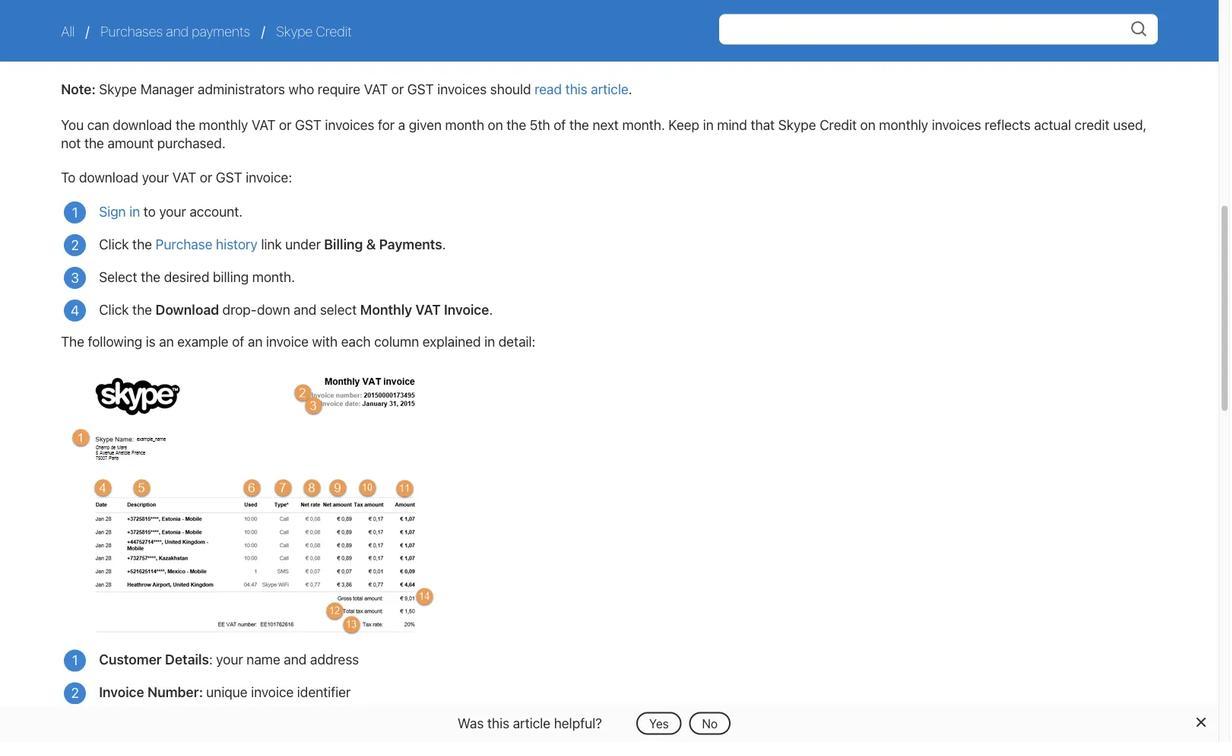Task type: locate. For each thing, give the bounding box(es) containing it.
vat up explained
[[416, 301, 441, 318]]

all link
[[61, 23, 78, 39]]

1 vertical spatial article
[[513, 715, 551, 731]]

your up sign in to your account.
[[142, 169, 169, 185]]

0 vertical spatial download
[[113, 117, 172, 133]]

mind
[[718, 117, 748, 133]]

this
[[566, 80, 588, 97], [488, 715, 510, 731]]

of right the "5th"
[[554, 117, 566, 133]]

2 horizontal spatial of
[[735, 29, 747, 45]]

1 horizontal spatial article
[[591, 80, 629, 97]]

statement
[[61, 47, 123, 63]]

gst
[[278, 29, 304, 45], [408, 80, 434, 97], [295, 117, 322, 133], [216, 169, 242, 185]]

gst up 'account.'
[[216, 169, 242, 185]]

month. inside you can download the monthly vat or gst invoices for a given month on the 5th of the next month. keep in mind that skype credit on monthly invoices reflects actual credit used, not the amount purchased.
[[623, 117, 665, 133]]

article up next
[[591, 80, 629, 97]]

to right the sign in link
[[144, 203, 156, 219]]

gst down "who"
[[295, 117, 322, 133]]

reflects
[[985, 117, 1031, 133]]

invoices up month
[[438, 80, 487, 97]]

invoice down click the download drop-down and select monthly vat invoice .
[[266, 333, 309, 350]]

no
[[702, 717, 718, 731]]

0 horizontal spatial article
[[513, 715, 551, 731]]

1 vertical spatial credit
[[820, 117, 857, 133]]

1 horizontal spatial invoices
[[438, 80, 487, 97]]

note:
[[61, 80, 96, 97]]

1 horizontal spatial to
[[447, 29, 459, 45]]

1 horizontal spatial not
[[367, 29, 387, 45]]

1 vertical spatial not
[[61, 135, 81, 151]]

no button
[[689, 712, 731, 735]]

skype inside you can download the monthly vat or gst invoices for a given month on the 5th of the next month. keep in mind that skype credit on monthly invoices reflects actual credit used, not the amount purchased.
[[779, 117, 817, 133]]

monthly
[[360, 301, 412, 318]]

1 click from the top
[[99, 236, 129, 252]]

gst up "who"
[[278, 29, 304, 45]]

your for in
[[159, 203, 186, 219]]

invoice:
[[246, 169, 292, 185]]

yes button
[[637, 712, 682, 735]]

0 vertical spatial click
[[99, 236, 129, 252]]

invoice down customer
[[99, 684, 144, 701]]

0 horizontal spatial a
[[84, 29, 92, 45]]

1 on from the left
[[488, 117, 503, 133]]

download up sign
[[79, 169, 139, 185]]

the
[[211, 29, 231, 45], [768, 29, 787, 45], [1066, 29, 1085, 45], [176, 117, 195, 133], [507, 117, 527, 133], [570, 117, 589, 133], [84, 135, 104, 151], [132, 236, 152, 252], [141, 269, 161, 285], [132, 301, 152, 318]]

purchased.
[[157, 135, 226, 151]]

1 vertical spatial this
[[488, 715, 510, 731]]

1 horizontal spatial this
[[566, 80, 588, 97]]

2 horizontal spatial monthly
[[1089, 29, 1138, 45]]

credit
[[316, 23, 352, 39], [820, 117, 857, 133]]

is
[[354, 29, 363, 45], [588, 29, 598, 45], [146, 333, 156, 350]]

you
[[61, 117, 84, 133]]

2 an from the left
[[248, 333, 263, 350]]

0 horizontal spatial is
[[146, 333, 156, 350]]

0 horizontal spatial on
[[488, 117, 503, 133]]

0 horizontal spatial to
[[144, 203, 156, 219]]

0 vertical spatial credit
[[316, 23, 352, 39]]

month
[[445, 117, 485, 133]]

or up 'account.'
[[200, 169, 212, 185]]

this right read
[[566, 80, 588, 97]]

invoice up require
[[308, 29, 350, 45]]

1 vertical spatial of
[[554, 117, 566, 133]]

0 horizontal spatial this
[[488, 715, 510, 731]]

1 horizontal spatial a
[[398, 117, 406, 133]]

for
[[61, 29, 81, 45]]

credit right that at right top
[[820, 117, 857, 133]]

1 horizontal spatial of
[[554, 117, 566, 133]]

or down "who"
[[279, 117, 292, 133]]

invoice
[[308, 29, 350, 45], [266, 333, 309, 350], [251, 684, 294, 701]]

skype
[[276, 23, 313, 39], [791, 29, 829, 45], [99, 80, 137, 97], [779, 117, 817, 133]]

1 horizontal spatial monthly
[[880, 117, 929, 133]]

article
[[591, 80, 629, 97], [513, 715, 551, 731]]

in inside available in the monthly statement
[[1051, 29, 1062, 45]]

0 vertical spatial month.
[[623, 117, 665, 133]]

0 horizontal spatial an
[[159, 333, 174, 350]]

1 vertical spatial invoice
[[99, 684, 144, 701]]

1 an from the left
[[159, 333, 174, 350]]

credit inside you can download the monthly vat or gst invoices for a given month on the 5th of the next month. keep in mind that skype credit on monthly invoices reflects actual credit used, not the amount purchased.
[[820, 117, 857, 133]]

1 horizontal spatial on
[[861, 117, 876, 133]]

month.
[[623, 117, 665, 133], [252, 269, 295, 285]]

0 vertical spatial article
[[591, 80, 629, 97]]

0 vertical spatial to
[[447, 29, 459, 45]]

invoices left reflects
[[932, 117, 982, 133]]

or up for
[[392, 80, 404, 97]]

invoice up explained
[[444, 301, 489, 318]]

month. right next
[[623, 117, 665, 133]]

or left skype credit link
[[262, 29, 274, 45]]

an
[[159, 333, 174, 350], [248, 333, 263, 350]]

in
[[1051, 29, 1062, 45], [703, 117, 714, 133], [129, 203, 140, 219], [485, 333, 495, 350]]

invoices down note: skype manager administrators who require vat or gst invoices should read this article .
[[325, 117, 375, 133]]

click
[[99, 236, 129, 252], [99, 301, 129, 318]]

2 available from the left
[[995, 29, 1048, 45]]

your down to download your vat or gst invoice:
[[159, 203, 186, 219]]

0 vertical spatial this
[[566, 80, 588, 97]]

an left example
[[159, 333, 174, 350]]

to
[[447, 29, 459, 45], [144, 203, 156, 219]]

0 horizontal spatial available
[[390, 29, 443, 45]]

click for click the purchase history link under billing & payments .
[[99, 236, 129, 252]]

:
[[209, 652, 213, 668]]

invoice down name on the bottom left
[[251, 684, 294, 701]]

.
[[123, 47, 126, 63], [629, 80, 633, 97], [443, 236, 446, 252], [489, 301, 493, 318]]

all
[[751, 29, 764, 45]]

0 horizontal spatial monthly
[[199, 117, 248, 133]]

given
[[409, 117, 442, 133]]

1 available from the left
[[390, 29, 443, 45]]

and left activities on the top right of the page
[[911, 29, 934, 45]]

and
[[166, 23, 189, 39], [911, 29, 934, 45], [294, 301, 317, 318], [284, 652, 307, 668]]

article left helpful?
[[513, 715, 551, 731]]

of down drop-
[[232, 333, 244, 350]]

0 horizontal spatial invoices
[[325, 117, 375, 133]]

vat down administrators in the left top of the page
[[252, 117, 276, 133]]

desired
[[164, 269, 210, 285]]

2 vertical spatial your
[[216, 652, 243, 668]]

1 vertical spatial click
[[99, 301, 129, 318]]

0 horizontal spatial of
[[232, 333, 244, 350]]

None text field
[[720, 14, 1159, 45]]

1 horizontal spatial invoice
[[444, 301, 489, 318]]

is right there at the left of the page
[[588, 29, 598, 45]]

skype credit
[[276, 23, 352, 39]]

this right the was
[[488, 715, 510, 731]]

available
[[390, 29, 443, 45], [995, 29, 1048, 45]]

is right skype credit
[[354, 29, 363, 45]]

activities
[[937, 29, 992, 45]]

monthly inside available in the monthly statement
[[1089, 29, 1138, 45]]

manager
[[140, 80, 194, 97]]

not down you at top
[[61, 135, 81, 151]]

1 horizontal spatial is
[[354, 29, 363, 45]]

is right following
[[146, 333, 156, 350]]

not up note: skype manager administrators who require vat or gst invoices should read this article .
[[367, 29, 387, 45]]

click up following
[[99, 301, 129, 318]]

country,
[[158, 29, 207, 45]]

1 vertical spatial your
[[159, 203, 186, 219]]

your
[[142, 169, 169, 185], [159, 203, 186, 219], [216, 652, 243, 668]]

an down drop-
[[248, 333, 263, 350]]

not
[[367, 29, 387, 45], [61, 135, 81, 151]]

of left the all
[[735, 29, 747, 45]]

1 vertical spatial invoice
[[266, 333, 309, 350]]

download
[[113, 117, 172, 133], [79, 169, 139, 185]]

1 horizontal spatial credit
[[820, 117, 857, 133]]

2 vertical spatial of
[[232, 333, 244, 350]]

skype right that at right top
[[779, 117, 817, 133]]

click down sign
[[99, 236, 129, 252]]

your right :
[[216, 652, 243, 668]]

download up amount
[[113, 117, 172, 133]]

2 on from the left
[[861, 117, 876, 133]]

dismiss the survey image
[[1195, 717, 1207, 729]]

to left download, on the left of the page
[[447, 29, 459, 45]]

0 horizontal spatial not
[[61, 135, 81, 151]]

credit up require
[[316, 23, 352, 39]]

1 horizontal spatial month.
[[623, 117, 665, 133]]

the inside available in the monthly statement
[[1066, 29, 1085, 45]]

detail:
[[499, 333, 536, 350]]

to
[[61, 169, 76, 185]]

invoices
[[438, 80, 487, 97], [325, 117, 375, 133], [932, 117, 982, 133]]

0 vertical spatial of
[[735, 29, 747, 45]]

vat
[[234, 29, 258, 45], [364, 80, 388, 97], [252, 117, 276, 133], [172, 169, 196, 185], [416, 301, 441, 318]]

1 horizontal spatial an
[[248, 333, 263, 350]]

month. up down at the top left of page
[[252, 269, 295, 285]]

address
[[310, 652, 359, 668]]

2 click from the top
[[99, 301, 129, 318]]

2 horizontal spatial invoices
[[932, 117, 982, 133]]

invoice
[[444, 301, 489, 318], [99, 684, 144, 701]]

down
[[257, 301, 290, 318]]

download
[[156, 301, 219, 318]]

skype credit link
[[276, 23, 352, 39]]

of inside you can download the monthly vat or gst invoices for a given month on the 5th of the next month. keep in mind that skype credit on monthly invoices reflects actual credit used, not the amount purchased.
[[554, 117, 566, 133]]

1 horizontal spatial available
[[995, 29, 1048, 45]]

0 horizontal spatial month.
[[252, 269, 295, 285]]



Task type: describe. For each thing, give the bounding box(es) containing it.
helpful?
[[554, 715, 603, 731]]

name
[[247, 652, 281, 668]]

listed
[[122, 29, 154, 45]]

identifier
[[297, 684, 351, 701]]

download inside you can download the monthly vat or gst invoices for a given month on the 5th of the next month. keep in mind that skype credit on monthly invoices reflects actual credit used, not the amount purchased.
[[113, 117, 172, 133]]

purchases
[[101, 23, 163, 39]]

for a non listed country, the vat or gst invoice is not available to download, but there is a detailed breakdown of all the skype transactions and activities
[[61, 29, 995, 45]]

for
[[378, 117, 395, 133]]

gst up given
[[408, 80, 434, 97]]

actual
[[1035, 117, 1072, 133]]

click for click the download drop-down and select monthly vat invoice .
[[99, 301, 129, 318]]

details
[[165, 652, 209, 668]]

that
[[751, 117, 775, 133]]

was
[[458, 715, 484, 731]]

note: skype manager administrators who require vat or gst invoices should read this article .
[[61, 80, 633, 97]]

0 vertical spatial not
[[367, 29, 387, 45]]

payments
[[379, 236, 443, 252]]

payments
[[192, 23, 250, 39]]

and right listed
[[166, 23, 189, 39]]

the following is an example of an invoice with each column explained in detail:
[[61, 333, 536, 350]]

detailed
[[612, 29, 661, 45]]

in inside you can download the monthly vat or gst invoices for a given month on the 5th of the next month. keep in mind that skype credit on monthly invoices reflects actual credit used, not the amount purchased.
[[703, 117, 714, 133]]

or inside you can download the monthly vat or gst invoices for a given month on the 5th of the next month. keep in mind that skype credit on monthly invoices reflects actual credit used, not the amount purchased.
[[279, 117, 292, 133]]

and right down at the top left of page
[[294, 301, 317, 318]]

all
[[61, 23, 78, 39]]

0 vertical spatial your
[[142, 169, 169, 185]]

5th
[[530, 117, 551, 133]]

vat inside you can download the monthly vat or gst invoices for a given month on the 5th of the next month. keep in mind that skype credit on monthly invoices reflects actual credit used, not the amount purchased.
[[252, 117, 276, 133]]

2 horizontal spatial is
[[588, 29, 598, 45]]

1 vertical spatial download
[[79, 169, 139, 185]]

invoice number: unique invoice identifier
[[99, 684, 351, 701]]

sign in link
[[99, 203, 140, 219]]

each
[[341, 333, 371, 350]]

&
[[367, 236, 376, 252]]

purchase
[[156, 236, 213, 252]]

history
[[216, 236, 258, 252]]

drop-
[[223, 301, 257, 318]]

can
[[87, 117, 109, 133]]

a inside you can download the monthly vat or gst invoices for a given month on the 5th of the next month. keep in mind that skype credit on monthly invoices reflects actual credit used, not the amount purchased.
[[398, 117, 406, 133]]

to download your vat or gst invoice:
[[61, 169, 292, 185]]

purchases and payments link
[[101, 23, 250, 39]]

yes
[[650, 717, 669, 731]]

gst inside you can download the monthly vat or gst invoices for a given month on the 5th of the next month. keep in mind that skype credit on monthly invoices reflects actual credit used, not the amount purchased.
[[295, 117, 322, 133]]

download,
[[462, 29, 525, 45]]

but
[[529, 29, 549, 45]]

0 horizontal spatial credit
[[316, 23, 352, 39]]

was this article helpful?
[[458, 715, 603, 731]]

billing
[[213, 269, 249, 285]]

non
[[95, 29, 118, 45]]

example
[[177, 333, 229, 350]]

link
[[261, 236, 282, 252]]

keep
[[669, 117, 700, 133]]

not inside you can download the monthly vat or gst invoices for a given month on the 5th of the next month. keep in mind that skype credit on monthly invoices reflects actual credit used, not the amount purchased.
[[61, 135, 81, 151]]

purchases and payments
[[101, 23, 250, 39]]

require
[[318, 80, 361, 97]]

1 vertical spatial to
[[144, 203, 156, 219]]

under
[[285, 236, 321, 252]]

administrators
[[198, 80, 285, 97]]

sign
[[99, 203, 126, 219]]

vat up administrators in the left top of the page
[[234, 29, 258, 45]]

with
[[312, 333, 338, 350]]

sign in to your account.
[[99, 203, 243, 219]]

read this article link
[[535, 80, 629, 97]]

there
[[553, 29, 584, 45]]

next
[[593, 117, 619, 133]]

explained
[[423, 333, 481, 350]]

vat right require
[[364, 80, 388, 97]]

transactions
[[832, 29, 908, 45]]

customer
[[99, 652, 162, 668]]

available in the monthly statement
[[61, 29, 1138, 63]]

skype right the all
[[791, 29, 829, 45]]

should
[[491, 80, 532, 97]]

click the purchase history link under billing & payments .
[[99, 236, 446, 252]]

column
[[374, 333, 419, 350]]

who
[[289, 80, 314, 97]]

available inside available in the monthly statement
[[995, 29, 1048, 45]]

select the desired billing month.
[[99, 269, 295, 285]]

available in the monthly statement link
[[61, 29, 1138, 63]]

0 vertical spatial invoice
[[308, 29, 350, 45]]

credit
[[1075, 117, 1110, 133]]

2 horizontal spatial a
[[601, 29, 608, 45]]

2 vertical spatial invoice
[[251, 684, 294, 701]]

your for details
[[216, 652, 243, 668]]

customer details : your name and address
[[99, 652, 359, 668]]

click the download drop-down and select monthly vat invoice .
[[99, 301, 493, 318]]

purchase history link
[[156, 236, 258, 252]]

used,
[[1114, 117, 1147, 133]]

select
[[320, 301, 357, 318]]

skype up "who"
[[276, 23, 313, 39]]

select
[[99, 269, 137, 285]]

vat down purchased.
[[172, 169, 196, 185]]

breakdown
[[664, 29, 732, 45]]

account.
[[190, 203, 243, 219]]

unique
[[206, 684, 248, 701]]

amount
[[108, 135, 154, 151]]

you can download the monthly vat or gst invoices for a given month on the 5th of the next month. keep in mind that skype credit on monthly invoices reflects actual credit used, not the amount purchased.
[[61, 117, 1147, 151]]

read
[[535, 80, 562, 97]]

0 horizontal spatial invoice
[[99, 684, 144, 701]]

skype right note:
[[99, 80, 137, 97]]

and right name on the bottom left
[[284, 652, 307, 668]]

following
[[88, 333, 142, 350]]

number:
[[148, 684, 203, 701]]

0 vertical spatial invoice
[[444, 301, 489, 318]]

1 vertical spatial month.
[[252, 269, 295, 285]]

the
[[61, 333, 84, 350]]



Task type: vqa. For each thing, say whether or not it's contained in the screenshot.
the right Center
no



